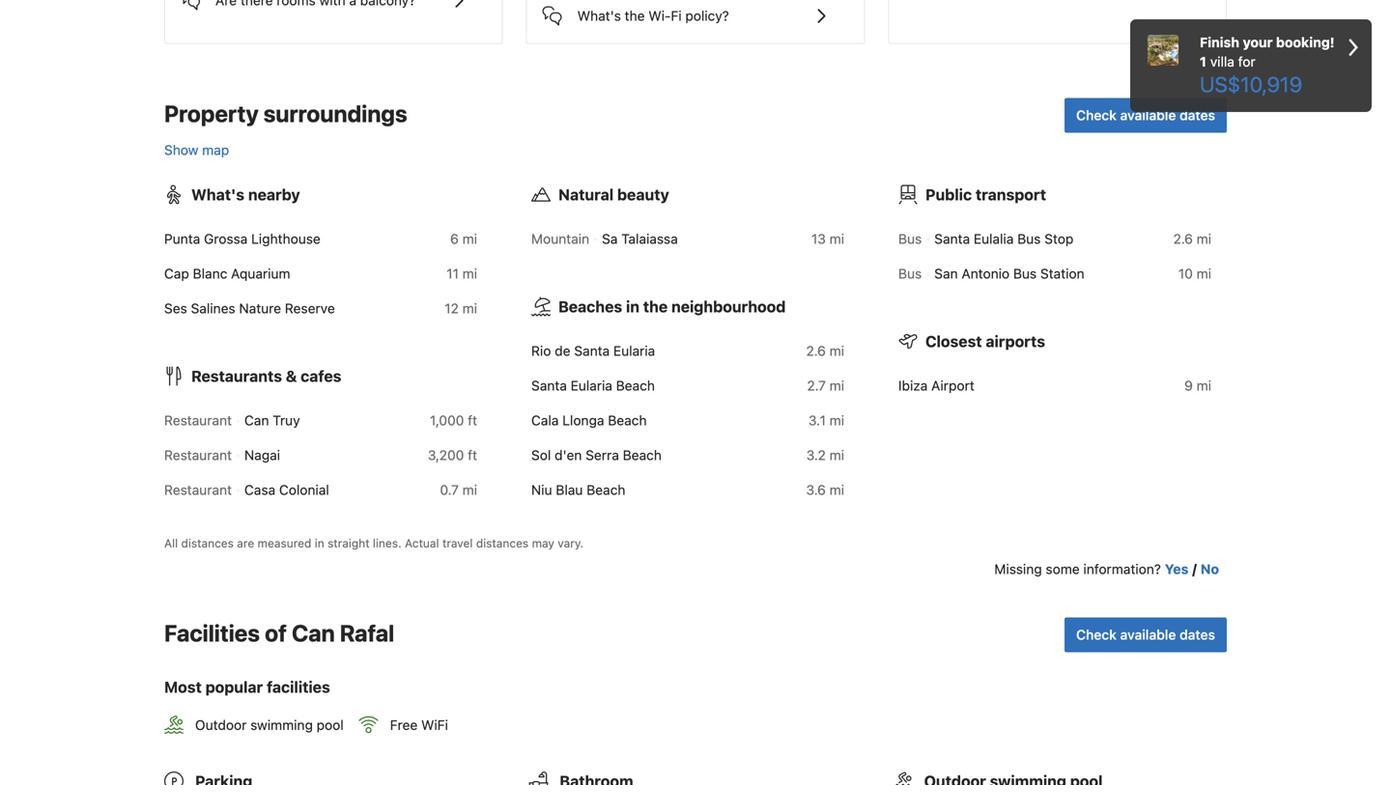 Task type: locate. For each thing, give the bounding box(es) containing it.
1 distances from the left
[[181, 537, 234, 550]]

mi right 3.6
[[830, 482, 844, 498]]

1 vertical spatial what's
[[191, 186, 245, 204]]

check available dates button for facilities of can rafal
[[1065, 618, 1227, 653]]

eularia down rio de santa eularia
[[571, 378, 612, 394]]

1 vertical spatial 2.6
[[806, 343, 826, 359]]

2 dates from the top
[[1180, 627, 1215, 643]]

sol d'en serra beach
[[531, 448, 662, 463]]

2 available from the top
[[1120, 627, 1176, 643]]

check available dates button down information?
[[1065, 618, 1227, 653]]

beach down rio de santa eularia
[[616, 378, 655, 394]]

missing some information? yes / no
[[995, 562, 1219, 578]]

ft right 3,200
[[468, 448, 477, 463]]

restaurant for can
[[164, 413, 232, 429]]

mi right 9
[[1197, 378, 1212, 394]]

eularia up santa eularia beach
[[613, 343, 655, 359]]

beach
[[616, 378, 655, 394], [608, 413, 647, 429], [623, 448, 662, 463], [587, 482, 626, 498]]

beach down serra in the bottom left of the page
[[587, 482, 626, 498]]

show
[[164, 142, 198, 158]]

closest airports
[[926, 333, 1045, 351]]

1 check available dates button from the top
[[1065, 98, 1227, 133]]

1 vertical spatial available
[[1120, 627, 1176, 643]]

property
[[164, 100, 259, 127]]

ft right the 1,000 on the left of the page
[[468, 413, 477, 429]]

1 check from the top
[[1076, 107, 1117, 123]]

0 vertical spatial what's
[[577, 8, 621, 24]]

2 vertical spatial santa
[[531, 378, 567, 394]]

1 horizontal spatial 2.6
[[1174, 231, 1193, 247]]

0 horizontal spatial what's
[[191, 186, 245, 204]]

0 vertical spatial eularia
[[613, 343, 655, 359]]

ibiza
[[899, 378, 928, 394]]

0 horizontal spatial eularia
[[571, 378, 612, 394]]

1 vertical spatial check
[[1076, 627, 1117, 643]]

most
[[164, 678, 202, 697]]

mi right 2.7
[[830, 378, 844, 394]]

3.6 mi
[[806, 482, 844, 498]]

1 restaurant from the top
[[164, 413, 232, 429]]

airport
[[932, 378, 975, 394]]

santa up cala
[[531, 378, 567, 394]]

mi for rio de santa eularia
[[830, 343, 844, 359]]

restaurant
[[164, 413, 232, 429], [164, 448, 232, 463], [164, 482, 232, 498]]

mi up 10 mi
[[1197, 231, 1212, 247]]

eularia
[[613, 343, 655, 359], [571, 378, 612, 394]]

2 ft from the top
[[468, 448, 477, 463]]

check for facilities of can rafal
[[1076, 627, 1117, 643]]

0 vertical spatial restaurant
[[164, 413, 232, 429]]

straight
[[328, 537, 370, 550]]

2.6 mi up 10 mi
[[1174, 231, 1212, 247]]

0 vertical spatial dates
[[1180, 107, 1215, 123]]

1 available from the top
[[1120, 107, 1176, 123]]

in
[[626, 298, 640, 316], [315, 537, 324, 550]]

dates down / on the bottom right of page
[[1180, 627, 1215, 643]]

0 vertical spatial santa
[[935, 231, 970, 247]]

travel
[[442, 537, 473, 550]]

restaurant down restaurants
[[164, 413, 232, 429]]

ses salines nature reserve
[[164, 301, 335, 317]]

/
[[1193, 562, 1197, 578]]

ft
[[468, 413, 477, 429], [468, 448, 477, 463]]

1 vertical spatial santa
[[574, 343, 610, 359]]

santa
[[935, 231, 970, 247], [574, 343, 610, 359], [531, 378, 567, 394]]

restaurants
[[191, 367, 282, 386]]

1 vertical spatial dates
[[1180, 627, 1215, 643]]

mi up 2.7 mi
[[830, 343, 844, 359]]

restaurant up all
[[164, 482, 232, 498]]

mi
[[462, 231, 477, 247], [830, 231, 844, 247], [1197, 231, 1212, 247], [462, 266, 477, 282], [1197, 266, 1212, 282], [462, 301, 477, 317], [830, 343, 844, 359], [830, 378, 844, 394], [1197, 378, 1212, 394], [830, 413, 844, 429], [830, 448, 844, 463], [462, 482, 477, 498], [830, 482, 844, 498]]

1 vertical spatial ft
[[468, 448, 477, 463]]

villa
[[1210, 54, 1235, 70]]

3.2 mi
[[806, 448, 844, 463]]

2.7 mi
[[807, 378, 844, 394]]

mi right 6
[[462, 231, 477, 247]]

in left straight
[[315, 537, 324, 550]]

2.6 up 10
[[1174, 231, 1193, 247]]

what's nearby
[[191, 186, 300, 204]]

dates
[[1180, 107, 1215, 123], [1180, 627, 1215, 643]]

0 horizontal spatial 2.6 mi
[[806, 343, 844, 359]]

niu
[[531, 482, 552, 498]]

some
[[1046, 562, 1080, 578]]

sol
[[531, 448, 551, 463]]

2.6 up 2.7
[[806, 343, 826, 359]]

all distances are measured in straight lines. actual travel distances may vary.
[[164, 537, 584, 550]]

surroundings
[[264, 100, 407, 127]]

1 horizontal spatial can
[[292, 620, 335, 647]]

beaches in the neighbourhood
[[558, 298, 786, 316]]

0 horizontal spatial santa
[[531, 378, 567, 394]]

niu blau beach
[[531, 482, 626, 498]]

beach for cala llonga beach
[[608, 413, 647, 429]]

distances right all
[[181, 537, 234, 550]]

1 vertical spatial check available dates button
[[1065, 618, 1227, 653]]

0 vertical spatial check
[[1076, 107, 1117, 123]]

what's
[[577, 8, 621, 24], [191, 186, 245, 204]]

blau
[[556, 482, 583, 498]]

what's down map
[[191, 186, 245, 204]]

what's left wi- in the left of the page
[[577, 8, 621, 24]]

1 vertical spatial eularia
[[571, 378, 612, 394]]

lines.
[[373, 537, 402, 550]]

lighthouse
[[251, 231, 321, 247]]

3 restaurant from the top
[[164, 482, 232, 498]]

mi right 3.1
[[830, 413, 844, 429]]

0 vertical spatial the
[[625, 8, 645, 24]]

cap
[[164, 266, 189, 282]]

cala
[[531, 413, 559, 429]]

0 vertical spatial 2.6 mi
[[1174, 231, 1212, 247]]

1 horizontal spatial santa
[[574, 343, 610, 359]]

san
[[935, 266, 958, 282]]

airports
[[986, 333, 1045, 351]]

2.6 mi up 2.7 mi
[[806, 343, 844, 359]]

check available dates button down 1
[[1065, 98, 1227, 133]]

map
[[202, 142, 229, 158]]

1 horizontal spatial in
[[626, 298, 640, 316]]

0 horizontal spatial can
[[244, 413, 269, 429]]

what's for what's the wi-fi policy?
[[577, 8, 621, 24]]

12
[[445, 301, 459, 317]]

may
[[532, 537, 555, 550]]

0 vertical spatial can
[[244, 413, 269, 429]]

0 vertical spatial in
[[626, 298, 640, 316]]

in right beaches
[[626, 298, 640, 316]]

check available dates down information?
[[1076, 627, 1215, 643]]

salines
[[191, 301, 235, 317]]

cafes
[[301, 367, 341, 386]]

the right beaches
[[643, 298, 668, 316]]

2 check from the top
[[1076, 627, 1117, 643]]

available for facilities of can rafal
[[1120, 627, 1176, 643]]

what's inside button
[[577, 8, 621, 24]]

dates for property surroundings
[[1180, 107, 1215, 123]]

punta
[[164, 231, 200, 247]]

can left truy
[[244, 413, 269, 429]]

d'en
[[555, 448, 582, 463]]

beaches
[[558, 298, 622, 316]]

3.1
[[808, 413, 826, 429]]

sa talaiassa
[[602, 231, 678, 247]]

neighbourhood
[[672, 298, 786, 316]]

bus right 13 mi on the right top
[[899, 231, 922, 247]]

mi right the 12
[[462, 301, 477, 317]]

0 horizontal spatial in
[[315, 537, 324, 550]]

0 vertical spatial 2.6
[[1174, 231, 1193, 247]]

1 vertical spatial check available dates
[[1076, 627, 1215, 643]]

check available dates down 1
[[1076, 107, 1215, 123]]

2 check available dates from the top
[[1076, 627, 1215, 643]]

0 horizontal spatial distances
[[181, 537, 234, 550]]

santa for eulalia
[[935, 231, 970, 247]]

de
[[555, 343, 571, 359]]

1 horizontal spatial eularia
[[613, 343, 655, 359]]

1 horizontal spatial what's
[[577, 8, 621, 24]]

2 vertical spatial restaurant
[[164, 482, 232, 498]]

1 horizontal spatial 2.6 mi
[[1174, 231, 1212, 247]]

colonial
[[279, 482, 329, 498]]

beach up serra in the bottom left of the page
[[608, 413, 647, 429]]

grossa
[[204, 231, 248, 247]]

0 vertical spatial available
[[1120, 107, 1176, 123]]

ft for 1,000 ft
[[468, 413, 477, 429]]

public
[[926, 186, 972, 204]]

sa
[[602, 231, 618, 247]]

santa up san
[[935, 231, 970, 247]]

mi for ibiza airport
[[1197, 378, 1212, 394]]

check
[[1076, 107, 1117, 123], [1076, 627, 1117, 643]]

0 vertical spatial check available dates
[[1076, 107, 1215, 123]]

restaurant left nagai
[[164, 448, 232, 463]]

outdoor
[[195, 717, 247, 733]]

check available dates
[[1076, 107, 1215, 123], [1076, 627, 1215, 643]]

mi right 3.2
[[830, 448, 844, 463]]

nature
[[239, 301, 281, 317]]

1 horizontal spatial distances
[[476, 537, 529, 550]]

0 vertical spatial ft
[[468, 413, 477, 429]]

0.7
[[440, 482, 459, 498]]

0 vertical spatial check available dates button
[[1065, 98, 1227, 133]]

2 horizontal spatial santa
[[935, 231, 970, 247]]

pool
[[317, 717, 344, 733]]

are
[[237, 537, 254, 550]]

distances left may
[[476, 537, 529, 550]]

mi right '11'
[[462, 266, 477, 282]]

eulalia
[[974, 231, 1014, 247]]

1 ft from the top
[[468, 413, 477, 429]]

2.6
[[1174, 231, 1193, 247], [806, 343, 826, 359]]

1 vertical spatial 2.6 mi
[[806, 343, 844, 359]]

check available dates button for property surroundings
[[1065, 98, 1227, 133]]

serra
[[586, 448, 619, 463]]

check available dates for property surroundings
[[1076, 107, 1215, 123]]

dates down 1
[[1180, 107, 1215, 123]]

2 check available dates button from the top
[[1065, 618, 1227, 653]]

can
[[244, 413, 269, 429], [292, 620, 335, 647]]

santa right de
[[574, 343, 610, 359]]

the left wi- in the left of the page
[[625, 8, 645, 24]]

us$10,919
[[1200, 71, 1303, 97]]

1 dates from the top
[[1180, 107, 1215, 123]]

can right of
[[292, 620, 335, 647]]

rafal
[[340, 620, 394, 647]]

1 check available dates from the top
[[1076, 107, 1215, 123]]

0 horizontal spatial 2.6
[[806, 343, 826, 359]]

no button
[[1201, 560, 1219, 579]]

distances
[[181, 537, 234, 550], [476, 537, 529, 550]]

ft for 3,200 ft
[[468, 448, 477, 463]]

1 vertical spatial restaurant
[[164, 448, 232, 463]]

2.6 mi for beaches in the neighbourhood
[[806, 343, 844, 359]]



Task type: describe. For each thing, give the bounding box(es) containing it.
mi for niu blau beach
[[830, 482, 844, 498]]

2 restaurant from the top
[[164, 448, 232, 463]]

wifi
[[421, 717, 448, 733]]

san antonio bus station
[[935, 266, 1085, 282]]

no
[[1201, 562, 1219, 578]]

mi right 10
[[1197, 266, 1212, 282]]

mi for santa eularia beach
[[830, 378, 844, 394]]

finish your booking! 1 villa for us$10,919
[[1200, 34, 1335, 97]]

mi for punta grossa lighthouse
[[462, 231, 477, 247]]

nearby
[[248, 186, 300, 204]]

2.7
[[807, 378, 826, 394]]

what's for what's nearby
[[191, 186, 245, 204]]

mi for cap blanc aquarium
[[462, 266, 477, 282]]

6
[[450, 231, 459, 247]]

missing
[[995, 562, 1042, 578]]

mi right 13
[[830, 231, 844, 247]]

cala llonga beach
[[531, 413, 647, 429]]

3.6
[[806, 482, 826, 498]]

0.7 mi
[[440, 482, 477, 498]]

3,200 ft
[[428, 448, 477, 463]]

punta grossa lighthouse
[[164, 231, 321, 247]]

1
[[1200, 54, 1207, 70]]

beach right serra in the bottom left of the page
[[623, 448, 662, 463]]

all
[[164, 537, 178, 550]]

beach for niu blau beach
[[587, 482, 626, 498]]

bus left stop
[[1018, 231, 1041, 247]]

mi for cala llonga beach
[[830, 413, 844, 429]]

facilities
[[164, 620, 260, 647]]

casa
[[244, 482, 276, 498]]

mountain
[[531, 231, 589, 247]]

13
[[812, 231, 826, 247]]

outdoor swimming pool
[[195, 717, 344, 733]]

2.6 mi for public transport
[[1174, 231, 1212, 247]]

1 vertical spatial can
[[292, 620, 335, 647]]

information?
[[1084, 562, 1161, 578]]

wi-
[[649, 8, 671, 24]]

bus left san
[[899, 266, 922, 282]]

13 mi
[[812, 231, 844, 247]]

public transport
[[926, 186, 1046, 204]]

dates for facilities of can rafal
[[1180, 627, 1215, 643]]

nagai
[[244, 448, 280, 463]]

restaurant for casa
[[164, 482, 232, 498]]

1,000
[[430, 413, 464, 429]]

talaiassa
[[621, 231, 678, 247]]

can truy
[[244, 413, 300, 429]]

3.1 mi
[[808, 413, 844, 429]]

2.6 for public transport
[[1174, 231, 1193, 247]]

booking!
[[1276, 34, 1335, 50]]

mi for ses salines nature reserve
[[462, 301, 477, 317]]

9
[[1185, 378, 1193, 394]]

cap blanc aquarium
[[164, 266, 290, 282]]

2.6 for beaches in the neighbourhood
[[806, 343, 826, 359]]

3.2
[[806, 448, 826, 463]]

10 mi
[[1179, 266, 1212, 282]]

santa eulalia bus stop
[[935, 231, 1074, 247]]

station
[[1041, 266, 1085, 282]]

11 mi
[[447, 266, 477, 282]]

12 mi
[[445, 301, 477, 317]]

rio de santa eularia
[[531, 343, 655, 359]]

mi for sol d'en serra beach
[[830, 448, 844, 463]]

check available dates for facilities of can rafal
[[1076, 627, 1215, 643]]

santa for eularia
[[531, 378, 567, 394]]

what's the wi-fi policy?
[[577, 8, 729, 24]]

your
[[1243, 34, 1273, 50]]

2 distances from the left
[[476, 537, 529, 550]]

1 vertical spatial the
[[643, 298, 668, 316]]

llonga
[[563, 413, 604, 429]]

measured
[[258, 537, 311, 550]]

11
[[447, 266, 459, 282]]

mi right 0.7
[[462, 482, 477, 498]]

bus left "station"
[[1013, 266, 1037, 282]]

vary.
[[558, 537, 584, 550]]

&
[[286, 367, 297, 386]]

facilities
[[267, 678, 330, 697]]

3,200
[[428, 448, 464, 463]]

available for property surroundings
[[1120, 107, 1176, 123]]

casa colonial
[[244, 482, 329, 498]]

most popular facilities
[[164, 678, 330, 697]]

transport
[[976, 186, 1046, 204]]

beach for santa eularia beach
[[616, 378, 655, 394]]

actual
[[405, 537, 439, 550]]

yes
[[1165, 562, 1189, 578]]

finish
[[1200, 34, 1240, 50]]

property surroundings
[[164, 100, 407, 127]]

show map link
[[164, 142, 229, 158]]

policy?
[[685, 8, 729, 24]]

for
[[1238, 54, 1256, 70]]

truy
[[273, 413, 300, 429]]

show map
[[164, 142, 229, 158]]

restaurants & cafes
[[191, 367, 341, 386]]

6 mi
[[450, 231, 477, 247]]

swimming
[[250, 717, 313, 733]]

check for property surroundings
[[1076, 107, 1117, 123]]

what's the wi-fi policy? button
[[543, 0, 849, 28]]

natural beauty
[[558, 186, 669, 204]]

popular
[[205, 678, 263, 697]]

free
[[390, 717, 418, 733]]

rightchevron image
[[1349, 33, 1358, 62]]

of
[[265, 620, 287, 647]]

fi
[[671, 8, 682, 24]]

1 vertical spatial in
[[315, 537, 324, 550]]

facilities of can rafal
[[164, 620, 394, 647]]

beauty
[[617, 186, 669, 204]]

free wifi
[[390, 717, 448, 733]]

stop
[[1045, 231, 1074, 247]]

the inside button
[[625, 8, 645, 24]]

9 mi
[[1185, 378, 1212, 394]]



Task type: vqa. For each thing, say whether or not it's contained in the screenshot.
We Price Match
no



